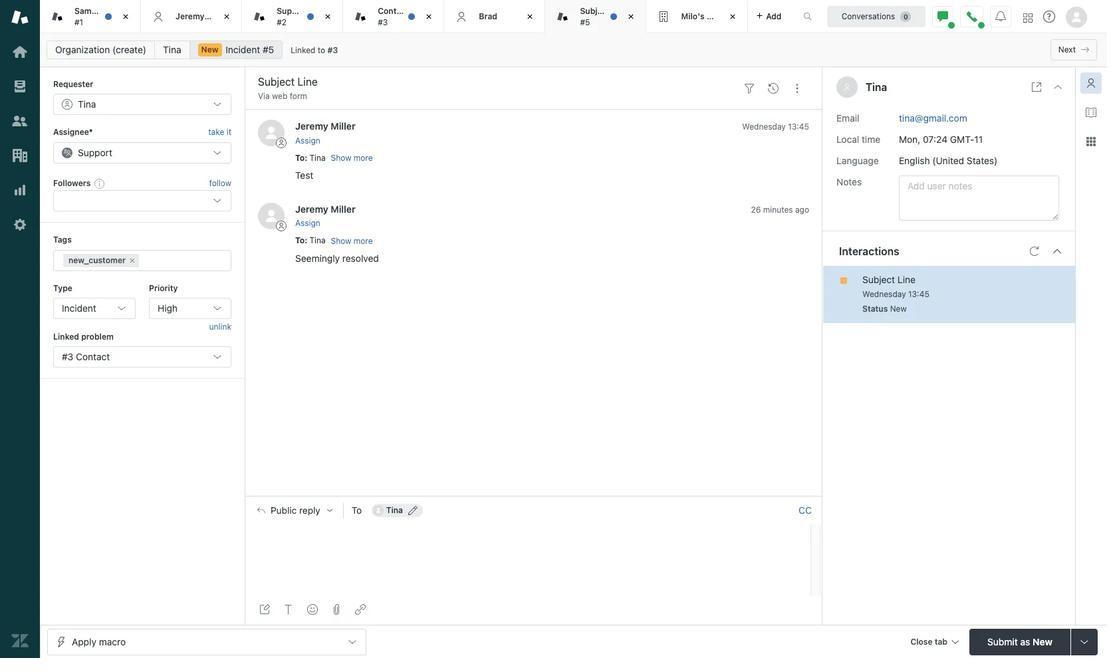 Task type: locate. For each thing, give the bounding box(es) containing it.
tina inside requester element
[[78, 99, 96, 110]]

close image inside #2 tab
[[321, 10, 335, 23]]

to left tina@gmail.com icon
[[352, 505, 362, 516]]

line down interactions
[[898, 274, 916, 285]]

0 vertical spatial subject
[[580, 6, 610, 16]]

26 minutes ago
[[751, 205, 809, 215]]

: up seemingly at top
[[305, 236, 307, 246]]

1 vertical spatial to
[[295, 236, 305, 246]]

1 horizontal spatial wednesday
[[862, 289, 906, 299]]

Wednesday 13:45 text field
[[742, 122, 809, 132], [862, 289, 930, 299]]

2 assign from the top
[[295, 218, 320, 228]]

1 tab from the left
[[343, 0, 444, 33]]

incident inside popup button
[[62, 303, 96, 314]]

wednesday 13:45 text field inside conversationlabel log
[[742, 122, 809, 132]]

1 assign from the top
[[295, 135, 320, 145]]

linked left to
[[291, 45, 315, 55]]

0 horizontal spatial linked
[[53, 332, 79, 342]]

line inside subject line wednesday 13:45 status new
[[898, 274, 916, 285]]

1 jeremy miller assign from the top
[[295, 121, 356, 145]]

0 horizontal spatial contact
[[76, 351, 110, 363]]

1 horizontal spatial #5
[[580, 17, 590, 27]]

minutes
[[763, 205, 793, 215]]

secondary element
[[40, 37, 1107, 63]]

new
[[201, 45, 218, 55], [890, 304, 907, 314], [1033, 636, 1053, 647]]

show for seemingly
[[331, 236, 351, 246]]

assign up test
[[295, 135, 320, 145]]

jeremy miller assign
[[295, 121, 356, 145], [295, 203, 356, 228]]

1 horizontal spatial contact
[[378, 6, 409, 16]]

ago
[[795, 205, 809, 215]]

1 vertical spatial line
[[898, 274, 916, 285]]

2 close image from the left
[[321, 10, 335, 23]]

close tab button
[[905, 629, 964, 657]]

follow button
[[209, 178, 231, 189]]

1 vertical spatial show more button
[[331, 235, 373, 247]]

1 horizontal spatial linked
[[291, 45, 315, 55]]

0 vertical spatial wednesday 13:45 text field
[[742, 122, 809, 132]]

assign
[[295, 135, 320, 145], [295, 218, 320, 228]]

0 vertical spatial more
[[354, 153, 373, 163]]

0 vertical spatial incident
[[226, 44, 260, 55]]

zendesk support image
[[11, 9, 29, 26]]

:
[[305, 153, 307, 163], [305, 236, 307, 246]]

1 horizontal spatial new
[[890, 304, 907, 314]]

(create)
[[112, 44, 146, 55]]

assign button up test
[[295, 135, 320, 147]]

miller up 'to : tina show more seemingly resolved'
[[331, 203, 356, 215]]

#3
[[378, 17, 388, 27], [327, 45, 338, 55], [62, 351, 73, 363]]

jeremy down test
[[295, 203, 328, 215]]

1 vertical spatial wednesday
[[862, 289, 906, 299]]

incident inside secondary element
[[226, 44, 260, 55]]

assign button for seemingly resolved
[[295, 218, 320, 230]]

more
[[354, 153, 373, 163], [354, 236, 373, 246]]

0 horizontal spatial wednesday
[[742, 122, 786, 132]]

2 show from the top
[[331, 236, 351, 246]]

public
[[271, 505, 297, 516]]

resolved
[[342, 252, 379, 264]]

wednesday 13:45 text field up status
[[862, 289, 930, 299]]

#3 inside linked problem element
[[62, 351, 73, 363]]

format text image
[[283, 604, 294, 615]]

tab containing contact
[[343, 0, 444, 33]]

1 more from the top
[[354, 153, 373, 163]]

subject inside subject line wednesday 13:45 status new
[[862, 274, 895, 285]]

jeremy miller assign up 'to : tina show more seemingly resolved'
[[295, 203, 356, 228]]

1 vertical spatial #5
[[263, 44, 274, 55]]

#5 up secondary element
[[580, 17, 590, 27]]

0 vertical spatial avatar image
[[258, 120, 285, 147]]

1 vertical spatial show
[[331, 236, 351, 246]]

1 vertical spatial wednesday 13:45 text field
[[862, 289, 930, 299]]

1 vertical spatial more
[[354, 236, 373, 246]]

miller up to : tina show more test
[[331, 121, 356, 132]]

1 horizontal spatial #3
[[327, 45, 338, 55]]

0 vertical spatial jeremy miller assign
[[295, 121, 356, 145]]

1 show more button from the top
[[331, 152, 373, 164]]

0 horizontal spatial wednesday 13:45 text field
[[742, 122, 809, 132]]

followers element
[[53, 190, 231, 212]]

jeremy down form
[[295, 121, 328, 132]]

2 assign button from the top
[[295, 218, 320, 230]]

0 horizontal spatial new
[[201, 45, 218, 55]]

1 horizontal spatial incident
[[226, 44, 260, 55]]

assign button for test
[[295, 135, 320, 147]]

subject for subject line wednesday 13:45 status new
[[862, 274, 895, 285]]

1 vertical spatial 13:45
[[908, 289, 930, 299]]

linked inside secondary element
[[291, 45, 315, 55]]

close image right brad
[[524, 10, 537, 23]]

subject up secondary element
[[580, 6, 610, 16]]

apply
[[72, 636, 96, 647]]

assign button up seemingly at top
[[295, 218, 320, 230]]

0 vertical spatial #3
[[378, 17, 388, 27]]

2 horizontal spatial #3
[[378, 17, 388, 27]]

subject up status
[[862, 274, 895, 285]]

organization (create)
[[55, 44, 146, 55]]

wednesday up status
[[862, 289, 906, 299]]

Subject field
[[255, 74, 735, 90]]

avatar image
[[258, 120, 285, 147], [258, 203, 285, 229]]

it
[[227, 127, 231, 137]]

3 close image from the left
[[422, 10, 436, 23]]

next
[[1059, 45, 1076, 55]]

linked problem element
[[53, 347, 231, 368]]

more for seemingly resolved
[[354, 236, 373, 246]]

2 vertical spatial new
[[1033, 636, 1053, 647]]

to : tina show more seemingly resolved
[[295, 236, 379, 264]]

#5 inside secondary element
[[263, 44, 274, 55]]

reply
[[299, 505, 320, 516]]

2 vertical spatial jeremy
[[295, 203, 328, 215]]

wednesday down events icon
[[742, 122, 786, 132]]

subject inside subject line #5
[[580, 6, 610, 16]]

tina up time
[[866, 81, 887, 93]]

0 horizontal spatial 13:45
[[788, 122, 809, 132]]

4 close image from the left
[[524, 10, 537, 23]]

tina inside 'to : tina show more seemingly resolved'
[[310, 236, 326, 246]]

draft mode image
[[259, 604, 270, 615]]

cc
[[799, 505, 812, 516]]

line inside subject line #5
[[612, 6, 629, 16]]

1 vertical spatial jeremy
[[295, 121, 328, 132]]

0 vertical spatial show more button
[[331, 152, 373, 164]]

1 vertical spatial assign button
[[295, 218, 320, 230]]

line up secondary element
[[612, 6, 629, 16]]

0 vertical spatial jeremy
[[176, 11, 205, 21]]

0 vertical spatial miller
[[207, 11, 228, 21]]

new inside subject line wednesday 13:45 status new
[[890, 304, 907, 314]]

new right as at the bottom right
[[1033, 636, 1053, 647]]

line
[[612, 6, 629, 16], [898, 274, 916, 285]]

0 vertical spatial assign button
[[295, 135, 320, 147]]

jeremy miller assign up to : tina show more test
[[295, 121, 356, 145]]

2 jeremy miller assign from the top
[[295, 203, 356, 228]]

1 assign button from the top
[[295, 135, 320, 147]]

jeremy miller
[[176, 11, 228, 21]]

: inside to : tina show more test
[[305, 153, 307, 163]]

more inside to : tina show more test
[[354, 153, 373, 163]]

show inside to : tina show more test
[[331, 153, 351, 163]]

states)
[[967, 155, 998, 166]]

1 horizontal spatial line
[[898, 274, 916, 285]]

1 vertical spatial assign
[[295, 218, 320, 228]]

1 vertical spatial #3
[[327, 45, 338, 55]]

more inside 'to : tina show more seemingly resolved'
[[354, 236, 373, 246]]

user image
[[843, 83, 851, 91], [844, 84, 850, 91]]

0 horizontal spatial #3
[[62, 351, 73, 363]]

#5
[[580, 17, 590, 27], [263, 44, 274, 55]]

2 vertical spatial miller
[[331, 203, 356, 215]]

line for subject line #5
[[612, 6, 629, 16]]

jeremy
[[176, 11, 205, 21], [295, 121, 328, 132], [295, 203, 328, 215]]

1 vertical spatial subject
[[862, 274, 895, 285]]

as
[[1020, 636, 1030, 647]]

events image
[[768, 83, 779, 94]]

cc button
[[799, 505, 812, 517]]

new inside secondary element
[[201, 45, 218, 55]]

new_customer
[[68, 255, 126, 265]]

tags
[[53, 235, 72, 245]]

2 : from the top
[[305, 236, 307, 246]]

assign up seemingly at top
[[295, 218, 320, 228]]

1 vertical spatial :
[[305, 236, 307, 246]]

0 vertical spatial #5
[[580, 17, 590, 27]]

2 show more button from the top
[[331, 235, 373, 247]]

public reply button
[[245, 497, 343, 525]]

conversations button
[[827, 6, 926, 27]]

tab
[[343, 0, 444, 33], [546, 0, 647, 33], [647, 0, 748, 33]]

1 avatar image from the top
[[258, 120, 285, 147]]

tina down the jeremy miller tab
[[163, 44, 181, 55]]

incident
[[226, 44, 260, 55], [62, 303, 96, 314]]

to for to
[[352, 505, 362, 516]]

new down jeremy miller
[[201, 45, 218, 55]]

via web form
[[258, 91, 307, 101]]

0 vertical spatial show
[[331, 153, 351, 163]]

line for subject line wednesday 13:45 status new
[[898, 274, 916, 285]]

take it button
[[208, 126, 231, 139]]

2 horizontal spatial new
[[1033, 636, 1053, 647]]

subject
[[580, 6, 610, 16], [862, 274, 895, 285]]

jeremy miller link
[[295, 121, 356, 132], [295, 203, 356, 215]]

#5 down #2 tab
[[263, 44, 274, 55]]

0 horizontal spatial subject
[[580, 6, 610, 16]]

1 vertical spatial jeremy miller link
[[295, 203, 356, 215]]

show more button
[[331, 152, 373, 164], [331, 235, 373, 247]]

to inside to : tina show more test
[[295, 153, 305, 163]]

miller up incident #5
[[207, 11, 228, 21]]

0 vertical spatial line
[[612, 6, 629, 16]]

1 jeremy miller link from the top
[[295, 121, 356, 132]]

to inside 'to : tina show more seemingly resolved'
[[295, 236, 305, 246]]

incident up via on the left top of page
[[226, 44, 260, 55]]

english (united states)
[[899, 155, 998, 166]]

0 vertical spatial wednesday
[[742, 122, 786, 132]]

show inside 'to : tina show more seemingly resolved'
[[331, 236, 351, 246]]

jeremy miller link down form
[[295, 121, 356, 132]]

2 vertical spatial #3
[[62, 351, 73, 363]]

close image
[[119, 10, 132, 23], [321, 10, 335, 23], [422, 10, 436, 23], [524, 10, 537, 23]]

tina down requester
[[78, 99, 96, 110]]

show more button for seemingly
[[331, 235, 373, 247]]

0 horizontal spatial line
[[612, 6, 629, 16]]

wednesday
[[742, 122, 786, 132], [862, 289, 906, 299]]

1 close image from the left
[[119, 10, 132, 23]]

1 show from the top
[[331, 153, 351, 163]]

0 vertical spatial new
[[201, 45, 218, 55]]

close image up (create)
[[119, 10, 132, 23]]

0 vertical spatial 13:45
[[788, 122, 809, 132]]

wednesday 13:45 text field down events icon
[[742, 122, 809, 132]]

1 horizontal spatial wednesday 13:45 text field
[[862, 289, 930, 299]]

linked for linked problem
[[53, 332, 79, 342]]

jeremy inside tab
[[176, 11, 205, 21]]

miller
[[207, 11, 228, 21], [331, 121, 356, 132], [331, 203, 356, 215]]

apps image
[[1086, 136, 1097, 147]]

conversations
[[842, 11, 895, 21]]

#1 tab
[[40, 0, 141, 33]]

13:45 inside conversationlabel log
[[788, 122, 809, 132]]

customer context image
[[1086, 78, 1097, 88]]

close image up to
[[321, 10, 335, 23]]

1 vertical spatial contact
[[76, 351, 110, 363]]

avatar image for test
[[258, 120, 285, 147]]

tina up seemingly at top
[[310, 236, 326, 246]]

close image
[[220, 10, 234, 23], [625, 10, 638, 23], [726, 10, 739, 23], [1053, 82, 1063, 92]]

2 tab from the left
[[546, 0, 647, 33]]

1 vertical spatial avatar image
[[258, 203, 285, 229]]

tab containing subject line
[[546, 0, 647, 33]]

linked
[[291, 45, 315, 55], [53, 332, 79, 342]]

2 vertical spatial to
[[352, 505, 362, 516]]

tina up test
[[310, 153, 326, 163]]

1 horizontal spatial 13:45
[[908, 289, 930, 299]]

miller inside tab
[[207, 11, 228, 21]]

close image inside #1 tab
[[119, 10, 132, 23]]

linked up #3 contact
[[53, 332, 79, 342]]

2 more from the top
[[354, 236, 373, 246]]

1 vertical spatial incident
[[62, 303, 96, 314]]

requester
[[53, 79, 93, 89]]

type
[[53, 283, 72, 293]]

jeremy miller link down test
[[295, 203, 356, 215]]

jeremy for test
[[295, 121, 328, 132]]

add link (cmd k) image
[[355, 604, 366, 615]]

jeremy up tina link
[[176, 11, 205, 21]]

: up test
[[305, 153, 307, 163]]

1 vertical spatial new
[[890, 304, 907, 314]]

0 vertical spatial assign
[[295, 135, 320, 145]]

0 vertical spatial :
[[305, 153, 307, 163]]

miller for test
[[331, 121, 356, 132]]

close image for #2
[[321, 10, 335, 23]]

0 vertical spatial jeremy miller link
[[295, 121, 356, 132]]

0 vertical spatial to
[[295, 153, 305, 163]]

new right status
[[890, 304, 907, 314]]

0 vertical spatial contact
[[378, 6, 409, 16]]

1 : from the top
[[305, 153, 307, 163]]

1 horizontal spatial subject
[[862, 274, 895, 285]]

add button
[[748, 0, 789, 33]]

1 vertical spatial linked
[[53, 332, 79, 342]]

ticket actions image
[[792, 83, 803, 94]]

to
[[295, 153, 305, 163], [295, 236, 305, 246], [352, 505, 362, 516]]

close image right contact #3
[[422, 10, 436, 23]]

0 vertical spatial linked
[[291, 45, 315, 55]]

get started image
[[11, 43, 29, 61]]

: for seemingly resolved
[[305, 236, 307, 246]]

13:45 inside subject line wednesday 13:45 status new
[[908, 289, 930, 299]]

2 avatar image from the top
[[258, 203, 285, 229]]

tina@gmail.com image
[[373, 505, 384, 516]]

0 horizontal spatial incident
[[62, 303, 96, 314]]

close image inside tab
[[422, 10, 436, 23]]

1 vertical spatial miller
[[331, 121, 356, 132]]

assign for seemingly resolved
[[295, 218, 320, 228]]

2 jeremy miller link from the top
[[295, 203, 356, 215]]

take
[[208, 127, 224, 137]]

0 horizontal spatial #5
[[263, 44, 274, 55]]

incident down type
[[62, 303, 96, 314]]

assign button
[[295, 135, 320, 147], [295, 218, 320, 230]]

1 vertical spatial jeremy miller assign
[[295, 203, 356, 228]]

customers image
[[11, 112, 29, 130]]

incident #5
[[226, 44, 274, 55]]

notifications image
[[995, 11, 1006, 22]]

to up test
[[295, 153, 305, 163]]

to up seemingly at top
[[295, 236, 305, 246]]

: inside 'to : tina show more seemingly resolved'
[[305, 236, 307, 246]]



Task type: describe. For each thing, give the bounding box(es) containing it.
contact inside linked problem element
[[76, 351, 110, 363]]

displays possible ticket submission types image
[[1079, 637, 1090, 647]]

show more button for test
[[331, 152, 373, 164]]

close image inside the jeremy miller tab
[[220, 10, 234, 23]]

assign for test
[[295, 135, 320, 145]]

contact #3
[[378, 6, 409, 27]]

#1
[[74, 17, 83, 27]]

zendesk products image
[[1023, 13, 1033, 22]]

incident for incident #5
[[226, 44, 260, 55]]

public reply
[[271, 505, 320, 516]]

to
[[318, 45, 325, 55]]

tina inside to : tina show more test
[[310, 153, 326, 163]]

test
[[295, 170, 313, 181]]

jeremy for seemingly resolved
[[295, 203, 328, 215]]

to : tina show more test
[[295, 153, 373, 181]]

unlink button
[[209, 321, 231, 333]]

wednesday 13:45
[[742, 122, 809, 132]]

incident for incident
[[62, 303, 96, 314]]

remove image
[[128, 256, 136, 264]]

info on adding followers image
[[95, 178, 105, 189]]

organization (create) button
[[47, 41, 155, 59]]

high button
[[149, 298, 231, 319]]

interactions
[[839, 245, 899, 257]]

email
[[837, 112, 859, 123]]

#2 tab
[[242, 0, 343, 33]]

wednesday inside conversationlabel log
[[742, 122, 786, 132]]

#3 inside secondary element
[[327, 45, 338, 55]]

07:24
[[923, 133, 948, 145]]

web
[[272, 91, 287, 101]]

add attachment image
[[331, 604, 342, 615]]

avatar image for seemingly resolved
[[258, 203, 285, 229]]

brad tab
[[444, 0, 546, 33]]

jeremy miller assign for seemingly
[[295, 203, 356, 228]]

submit as new
[[988, 636, 1053, 647]]

brad
[[479, 11, 497, 21]]

close image for #1
[[119, 10, 132, 23]]

mon, 07:24 gmt-11
[[899, 133, 983, 145]]

macro
[[99, 636, 126, 647]]

tina@gmail.com
[[899, 112, 967, 123]]

view more details image
[[1031, 82, 1042, 92]]

language
[[837, 155, 879, 166]]

(united
[[932, 155, 964, 166]]

apply macro
[[72, 636, 126, 647]]

hide composer image
[[528, 491, 539, 501]]

time
[[862, 133, 881, 145]]

local
[[837, 133, 859, 145]]

more for test
[[354, 153, 373, 163]]

english
[[899, 155, 930, 166]]

miller for seemingly
[[331, 203, 356, 215]]

close
[[911, 637, 933, 647]]

support
[[78, 147, 112, 158]]

jeremy miller link for test
[[295, 121, 356, 132]]

gmt-
[[950, 133, 974, 145]]

button displays agent's chat status as online. image
[[938, 11, 948, 22]]

reporting image
[[11, 182, 29, 199]]

subject line #5
[[580, 6, 629, 27]]

requester element
[[53, 94, 231, 115]]

admin image
[[11, 216, 29, 233]]

jeremy miller assign for test
[[295, 121, 356, 145]]

subject line wednesday 13:45 status new
[[862, 274, 930, 314]]

subject for subject line #5
[[580, 6, 610, 16]]

organizations image
[[11, 147, 29, 164]]

#2
[[277, 17, 287, 27]]

tina right tina@gmail.com icon
[[386, 505, 403, 515]]

add
[[766, 11, 781, 21]]

#3 contact
[[62, 351, 110, 363]]

local time
[[837, 133, 881, 145]]

form
[[290, 91, 307, 101]]

seemingly
[[295, 252, 340, 264]]

problem
[[81, 332, 114, 342]]

tabs tab list
[[40, 0, 789, 33]]

follow
[[209, 178, 231, 188]]

to for to : tina show more seemingly resolved
[[295, 236, 305, 246]]

close tab
[[911, 637, 948, 647]]

26 minutes ago text field
[[751, 205, 809, 215]]

26
[[751, 205, 761, 215]]

show for test
[[331, 153, 351, 163]]

main element
[[0, 0, 40, 658]]

11
[[974, 133, 983, 145]]

wednesday inside subject line wednesday 13:45 status new
[[862, 289, 906, 299]]

views image
[[11, 78, 29, 95]]

next button
[[1051, 39, 1097, 61]]

3 tab from the left
[[647, 0, 748, 33]]

followers
[[53, 178, 91, 188]]

linked to #3
[[291, 45, 338, 55]]

#5 inside subject line #5
[[580, 17, 590, 27]]

status
[[862, 304, 888, 314]]

tina inside secondary element
[[163, 44, 181, 55]]

linked problem
[[53, 332, 114, 342]]

: for test
[[305, 153, 307, 163]]

linked for linked to #3
[[291, 45, 315, 55]]

mon,
[[899, 133, 920, 145]]

high
[[158, 303, 178, 314]]

incident button
[[53, 298, 136, 319]]

assignee* element
[[53, 142, 231, 163]]

close image for #3
[[422, 10, 436, 23]]

contact inside tab
[[378, 6, 409, 16]]

assignee*
[[53, 127, 93, 137]]

zendesk image
[[11, 632, 29, 650]]

Add user notes text field
[[899, 175, 1059, 220]]

tina link
[[154, 41, 190, 59]]

priority
[[149, 283, 178, 293]]

#3 inside contact #3
[[378, 17, 388, 27]]

get help image
[[1043, 11, 1055, 23]]

conversationlabel log
[[245, 109, 823, 496]]

organization
[[55, 44, 110, 55]]

jeremy miller link for seemingly
[[295, 203, 356, 215]]

notes
[[837, 176, 862, 187]]

submit
[[988, 636, 1018, 647]]

close image inside brad tab
[[524, 10, 537, 23]]

unlink
[[209, 322, 231, 332]]

via
[[258, 91, 270, 101]]

edit user image
[[408, 506, 418, 515]]

filter image
[[744, 83, 755, 94]]

insert emojis image
[[307, 604, 318, 615]]

to for to : tina show more test
[[295, 153, 305, 163]]

jeremy miller tab
[[141, 0, 242, 33]]

knowledge image
[[1086, 107, 1097, 118]]

tab
[[935, 637, 948, 647]]

take it
[[208, 127, 231, 137]]



Task type: vqa. For each thing, say whether or not it's contained in the screenshot.
Organization
yes



